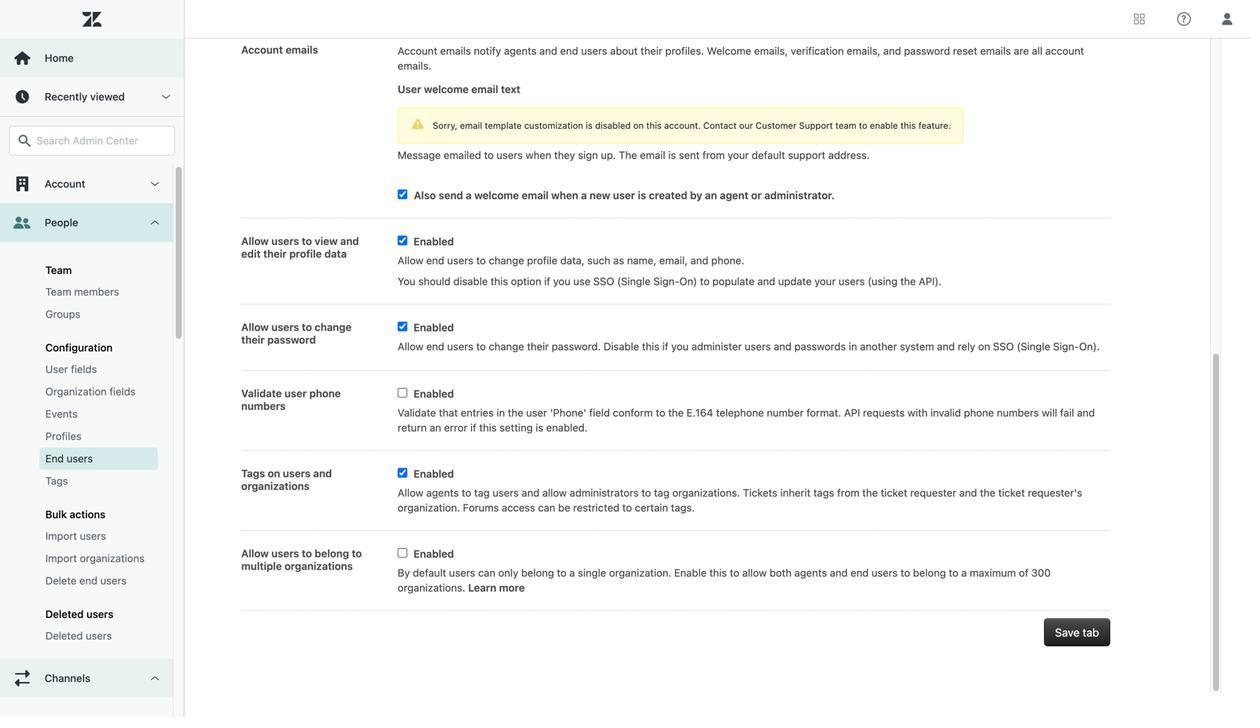 Task type: locate. For each thing, give the bounding box(es) containing it.
1 horizontal spatial fields
[[110, 386, 136, 398]]

none search field inside primary element
[[1, 126, 183, 156]]

1 deleted users from the top
[[45, 608, 113, 621]]

events link
[[39, 403, 158, 425]]

team members
[[45, 286, 119, 298]]

import
[[45, 530, 77, 542], [45, 553, 77, 565]]

0 vertical spatial deleted users element
[[45, 608, 113, 621]]

deleted down delete
[[45, 608, 84, 621]]

users
[[67, 453, 93, 465], [80, 530, 106, 542], [100, 575, 127, 587], [86, 608, 113, 621], [86, 630, 112, 642]]

1 vertical spatial import
[[45, 553, 77, 565]]

tags link
[[39, 470, 158, 493]]

team up team members
[[45, 264, 72, 276]]

team members link
[[39, 281, 158, 303]]

users for end users link
[[67, 453, 93, 465]]

None search field
[[1, 126, 183, 156]]

2 team from the top
[[45, 286, 71, 298]]

delete end users
[[45, 575, 127, 587]]

tree item
[[0, 203, 173, 659]]

home button
[[0, 39, 184, 77]]

fields down configuration element
[[71, 363, 97, 376]]

import down bulk
[[45, 530, 77, 542]]

0 horizontal spatial fields
[[71, 363, 97, 376]]

organizations
[[80, 553, 145, 565]]

user fields link
[[39, 358, 158, 381]]

1 vertical spatial deleted users
[[45, 630, 112, 642]]

deleted users element up channels dropdown button
[[45, 629, 112, 644]]

2 import from the top
[[45, 553, 77, 565]]

deleted users element
[[45, 608, 113, 621], [45, 629, 112, 644]]

actions
[[70, 509, 106, 521]]

users right end
[[67, 453, 93, 465]]

tags
[[45, 475, 68, 487]]

team inside 'team members' element
[[45, 286, 71, 298]]

organization
[[45, 386, 107, 398]]

profiles
[[45, 430, 82, 443]]

recently viewed button
[[0, 77, 184, 116]]

tree item containing people
[[0, 203, 173, 659]]

1 vertical spatial deleted
[[45, 630, 83, 642]]

import for import organizations
[[45, 553, 77, 565]]

import organizations
[[45, 553, 145, 565]]

fields for organization fields
[[110, 386, 136, 398]]

deleted users up deleted users link at the bottom left of page
[[45, 608, 113, 621]]

0 vertical spatial team
[[45, 264, 72, 276]]

import organizations element
[[45, 551, 145, 566]]

end
[[45, 453, 64, 465]]

bulk actions
[[45, 509, 106, 521]]

delete
[[45, 575, 77, 587]]

import up delete
[[45, 553, 77, 565]]

deleted users up channels dropdown button
[[45, 630, 112, 642]]

home
[[45, 52, 74, 64]]

1 team from the top
[[45, 264, 72, 276]]

channels button
[[0, 659, 173, 698]]

bulk actions element
[[45, 509, 106, 521]]

deleted users link
[[39, 625, 158, 648]]

0 vertical spatial deleted users
[[45, 608, 113, 621]]

people group
[[0, 242, 173, 659]]

0 vertical spatial import
[[45, 530, 77, 542]]

fields down user fields link
[[110, 386, 136, 398]]

import inside import organizations element
[[45, 553, 77, 565]]

deleted up channels
[[45, 630, 83, 642]]

team down team element
[[45, 286, 71, 298]]

deleted
[[45, 608, 84, 621], [45, 630, 83, 642]]

2 deleted from the top
[[45, 630, 83, 642]]

Search Admin Center field
[[37, 134, 165, 148]]

1 vertical spatial fields
[[110, 386, 136, 398]]

users up channels dropdown button
[[86, 630, 112, 642]]

users down "actions"
[[80, 530, 106, 542]]

tree containing account
[[0, 165, 184, 718]]

1 vertical spatial team
[[45, 286, 71, 298]]

end users
[[45, 453, 93, 465]]

0 vertical spatial fields
[[71, 363, 97, 376]]

import inside import users element
[[45, 530, 77, 542]]

deleted users
[[45, 608, 113, 621], [45, 630, 112, 642]]

1 import from the top
[[45, 530, 77, 542]]

people button
[[0, 203, 173, 242]]

tree
[[0, 165, 184, 718]]

team for team members
[[45, 286, 71, 298]]

account button
[[0, 165, 173, 203]]

1 vertical spatial deleted users element
[[45, 629, 112, 644]]

team
[[45, 264, 72, 276], [45, 286, 71, 298]]

fields
[[71, 363, 97, 376], [110, 386, 136, 398]]

end users link
[[39, 448, 158, 470]]

tags element
[[45, 474, 68, 489]]

user fields
[[45, 363, 97, 376]]

import organizations link
[[39, 548, 158, 570]]

delete end users link
[[39, 570, 158, 592]]

fields for user fields
[[71, 363, 97, 376]]

deleted users element up deleted users link at the bottom left of page
[[45, 608, 113, 621]]

0 vertical spatial deleted
[[45, 608, 84, 621]]

delete end users element
[[45, 574, 127, 589]]



Task type: describe. For each thing, give the bounding box(es) containing it.
end users element
[[45, 452, 93, 466]]

users for deleted users link at the bottom left of page
[[86, 630, 112, 642]]

2 deleted users element from the top
[[45, 629, 112, 644]]

import users
[[45, 530, 106, 542]]

2 deleted users from the top
[[45, 630, 112, 642]]

profiles link
[[39, 425, 158, 448]]

recently
[[45, 91, 88, 103]]

organization fields
[[45, 386, 136, 398]]

profiles element
[[45, 429, 82, 444]]

user menu image
[[1218, 9, 1238, 29]]

recently viewed
[[45, 91, 125, 103]]

organization fields link
[[39, 381, 158, 403]]

help image
[[1178, 12, 1191, 26]]

channels tree item
[[0, 659, 173, 718]]

tree inside primary element
[[0, 165, 184, 718]]

users down organizations
[[100, 575, 127, 587]]

people
[[45, 216, 78, 229]]

members
[[74, 286, 119, 298]]

1 deleted users element from the top
[[45, 608, 113, 621]]

configuration
[[45, 342, 113, 354]]

1 deleted from the top
[[45, 608, 84, 621]]

events element
[[45, 407, 78, 422]]

groups link
[[39, 303, 158, 326]]

import users element
[[45, 529, 106, 544]]

users up deleted users link at the bottom left of page
[[86, 608, 113, 621]]

team members element
[[45, 285, 119, 300]]

import users link
[[39, 525, 158, 548]]

bulk
[[45, 509, 67, 521]]

import for import users
[[45, 530, 77, 542]]

team for team element
[[45, 264, 72, 276]]

user fields element
[[45, 362, 97, 377]]

channels
[[45, 672, 90, 685]]

groups
[[45, 308, 80, 320]]

end
[[79, 575, 98, 587]]

groups element
[[45, 307, 80, 322]]

user
[[45, 363, 68, 376]]

events
[[45, 408, 78, 420]]

configuration element
[[45, 342, 113, 354]]

zendesk products image
[[1135, 14, 1145, 24]]

team element
[[45, 264, 72, 276]]

primary element
[[0, 0, 185, 718]]

viewed
[[90, 91, 125, 103]]

account
[[45, 178, 85, 190]]

organization fields element
[[45, 384, 136, 399]]

users for import users link
[[80, 530, 106, 542]]

channels group
[[0, 698, 173, 718]]



Task type: vqa. For each thing, say whether or not it's contained in the screenshot.
Apps and integrations's '4'
no



